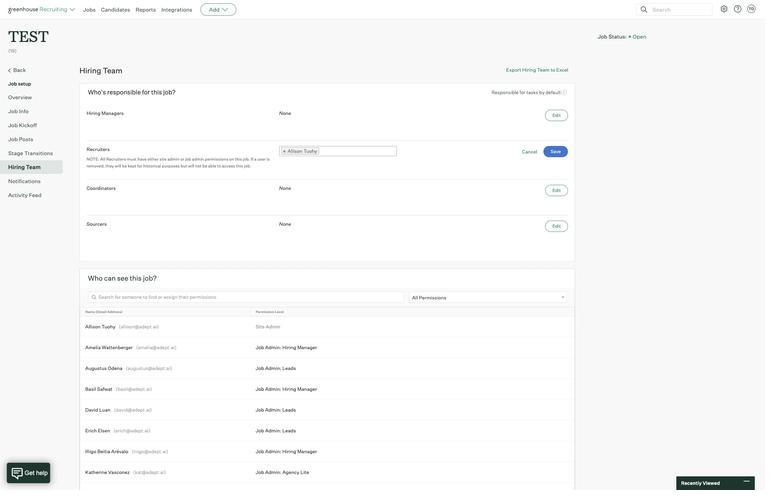 Task type: locate. For each thing, give the bounding box(es) containing it.
1 horizontal spatial admin
[[192, 157, 204, 162]]

3 job admin: leads from the top
[[256, 428, 296, 434]]

0 vertical spatial none edit
[[279, 110, 561, 118]]

2 edit from the top
[[553, 188, 561, 193]]

job. down if
[[244, 163, 251, 169]]

0 vertical spatial to
[[551, 67, 556, 73]]

4 admin: from the top
[[265, 407, 282, 413]]

2 manager from the top
[[298, 386, 317, 392]]

admin up not
[[192, 157, 204, 162]]

1 vertical spatial tuohy
[[102, 324, 116, 330]]

recently viewed
[[682, 481, 721, 486]]

admin: for (erich@adept.ai)
[[265, 428, 282, 434]]

recruiters up they
[[106, 157, 126, 162]]

safwat
[[97, 386, 112, 392]]

be left kept
[[122, 163, 127, 169]]

2 job admin: hiring manager from the top
[[256, 386, 317, 392]]

3 edit from the top
[[553, 224, 561, 229]]

2 row from the top
[[80, 317, 575, 337]]

job info
[[8, 108, 29, 115]]

edit
[[553, 112, 561, 118], [553, 188, 561, 193], [553, 224, 561, 229]]

job?
[[163, 88, 176, 96], [143, 274, 157, 283]]

job setup
[[8, 81, 31, 87]]

0 horizontal spatial to
[[217, 163, 221, 169]]

3 admin: from the top
[[265, 386, 282, 392]]

stage
[[8, 150, 23, 157]]

admin: for (inigo@adept.ai)
[[265, 449, 282, 455]]

activity feed link
[[8, 191, 60, 199]]

1 edit button from the top
[[546, 110, 568, 121]]

0 vertical spatial allison
[[288, 148, 303, 154]]

job. left if
[[243, 157, 250, 162]]

0 vertical spatial tuohy
[[304, 148, 317, 154]]

edit button for sourcers
[[546, 221, 568, 232]]

katherine
[[85, 470, 107, 475]]

will right they
[[115, 163, 121, 169]]

row containing katherine vasconez
[[80, 463, 575, 483]]

2 admin from the left
[[192, 157, 204, 162]]

0 vertical spatial job admin: leads
[[256, 366, 296, 371]]

row
[[80, 308, 575, 316], [80, 317, 575, 337], [80, 338, 575, 358], [80, 358, 575, 379], [80, 379, 575, 400], [80, 400, 575, 421], [80, 421, 575, 441], [80, 442, 575, 462], [80, 463, 575, 483]]

to right able
[[217, 163, 221, 169]]

9 row from the top
[[80, 463, 575, 483]]

2 edit button from the top
[[546, 185, 568, 196]]

0 horizontal spatial allison
[[85, 324, 101, 330]]

site admin
[[256, 324, 281, 330]]

transitions
[[24, 150, 53, 157]]

job admin: hiring manager for basil safwat (basil@adept.ai)
[[256, 386, 317, 392]]

not
[[195, 163, 202, 169]]

will left not
[[188, 163, 195, 169]]

back link
[[8, 66, 60, 75]]

1 vertical spatial none edit
[[279, 185, 561, 193]]

1 job admin: hiring manager from the top
[[256, 345, 317, 351]]

hiring team up notifications
[[8, 164, 41, 170]]

grid
[[80, 308, 575, 490]]

3 edit button from the top
[[546, 221, 568, 232]]

team down stage transitions "link"
[[26, 164, 41, 170]]

job admin: leads for david luan (david@adept.ai)
[[256, 407, 296, 413]]

configure image
[[721, 5, 729, 13]]

cancel link
[[523, 149, 538, 154]]

sourcers
[[87, 221, 107, 227]]

0 vertical spatial edit
[[553, 112, 561, 118]]

1 vertical spatial allison
[[85, 324, 101, 330]]

2 leads from the top
[[283, 407, 296, 413]]

1 horizontal spatial be
[[203, 163, 207, 169]]

hiring team
[[80, 66, 122, 75], [8, 164, 41, 170]]

david
[[85, 407, 98, 413]]

2 none from the top
[[279, 185, 291, 191]]

all left the permissions
[[412, 295, 418, 301]]

reports link
[[136, 6, 156, 13]]

1 edit from the top
[[553, 112, 561, 118]]

edit button for coordinators
[[546, 185, 568, 196]]

this right access
[[236, 163, 243, 169]]

jobs link
[[83, 6, 96, 13]]

1 vertical spatial leads
[[283, 407, 296, 413]]

team left excel
[[538, 67, 550, 73]]

job
[[598, 33, 608, 40], [8, 81, 17, 87], [8, 108, 18, 115], [8, 122, 18, 129], [8, 136, 18, 143], [256, 345, 264, 351], [256, 366, 264, 371], [256, 386, 264, 392], [256, 407, 264, 413], [256, 428, 264, 434], [256, 449, 264, 455], [256, 470, 264, 475]]

job admin: agency lite
[[256, 470, 309, 475]]

admin: for (augustus@adept.ai)
[[265, 366, 282, 371]]

5 admin: from the top
[[265, 428, 282, 434]]

who
[[88, 274, 103, 283]]

4 row from the top
[[80, 358, 575, 379]]

1 manager from the top
[[298, 345, 317, 351]]

5 row from the top
[[80, 379, 575, 400]]

export hiring team to excel
[[507, 67, 569, 73]]

none for hiring managers
[[279, 110, 291, 116]]

3 job admin: hiring manager from the top
[[256, 449, 317, 455]]

2 vertical spatial manager
[[298, 449, 317, 455]]

for down the have
[[137, 163, 143, 169]]

0 horizontal spatial will
[[115, 163, 121, 169]]

address)
[[107, 310, 123, 314]]

to left excel
[[551, 67, 556, 73]]

1 vertical spatial job admin: leads
[[256, 407, 296, 413]]

1 horizontal spatial job?
[[163, 88, 176, 96]]

1 vertical spatial none
[[279, 185, 291, 191]]

(amelia@adept.ai)
[[136, 345, 177, 351]]

3 none from the top
[[279, 221, 291, 227]]

basil
[[85, 386, 96, 392]]

recently
[[682, 481, 702, 486]]

1 none edit from the top
[[279, 110, 561, 118]]

for
[[142, 88, 150, 96], [520, 89, 526, 95], [137, 163, 143, 169]]

2 admin: from the top
[[265, 366, 282, 371]]

admin: for (kat@adept.ai)
[[265, 470, 282, 475]]

3 leads from the top
[[283, 428, 296, 434]]

augustus
[[85, 366, 107, 371]]

who's responsible for this job?
[[88, 88, 176, 96]]

elsen
[[98, 428, 110, 434]]

1 none from the top
[[279, 110, 291, 116]]

david luan (david@adept.ai)
[[85, 407, 152, 413]]

3 row from the top
[[80, 338, 575, 358]]

8 row from the top
[[80, 442, 575, 462]]

access
[[222, 163, 235, 169]]

row containing amelia wattenberger
[[80, 338, 575, 358]]

2 vertical spatial none edit
[[279, 221, 561, 229]]

this
[[151, 88, 162, 96], [235, 157, 242, 162], [236, 163, 243, 169], [130, 274, 142, 283]]

job
[[185, 157, 191, 162]]

0 vertical spatial all
[[100, 157, 105, 162]]

1 vertical spatial all
[[412, 295, 418, 301]]

0 vertical spatial edit button
[[546, 110, 568, 121]]

1 horizontal spatial will
[[188, 163, 195, 169]]

1 leads from the top
[[283, 366, 296, 371]]

2 vertical spatial edit
[[553, 224, 561, 229]]

0 vertical spatial leads
[[283, 366, 296, 371]]

row containing allison tuohy
[[80, 317, 575, 337]]

recruiters up the note:
[[87, 146, 110, 152]]

none edit
[[279, 110, 561, 118], [279, 185, 561, 193], [279, 221, 561, 229]]

cell
[[251, 483, 575, 490]]

3 none edit from the top
[[279, 221, 561, 229]]

0 vertical spatial none
[[279, 110, 291, 116]]

1 vertical spatial job?
[[143, 274, 157, 283]]

none for sourcers
[[279, 221, 291, 227]]

all permissions
[[412, 295, 447, 301]]

0 vertical spatial job?
[[163, 88, 176, 96]]

2 vertical spatial job admin: hiring manager
[[256, 449, 317, 455]]

name
[[85, 310, 95, 314]]

to inside note: all              recruiters            must have either site admin or job admin permissions on this job. if a user is removed, they will be kept for historical purposes but will not be able to access this job.
[[217, 163, 221, 169]]

2 will from the left
[[188, 163, 195, 169]]

1 job admin: leads from the top
[[256, 366, 296, 371]]

integrations link
[[162, 6, 193, 13]]

beitia
[[97, 449, 110, 455]]

1 vertical spatial manager
[[298, 386, 317, 392]]

setup
[[18, 81, 31, 87]]

(inigo@adept.ai)
[[132, 449, 168, 455]]

0 horizontal spatial all
[[100, 157, 105, 162]]

2 vertical spatial none
[[279, 221, 291, 227]]

all up 'removed,' at top left
[[100, 157, 105, 162]]

have
[[138, 157, 147, 162]]

0 horizontal spatial be
[[122, 163, 127, 169]]

0 vertical spatial job admin: hiring manager
[[256, 345, 317, 351]]

2 job admin: leads from the top
[[256, 407, 296, 413]]

cancel
[[523, 149, 538, 154]]

1 vertical spatial edit button
[[546, 185, 568, 196]]

responsible
[[492, 89, 519, 95]]

1 vertical spatial recruiters
[[106, 157, 126, 162]]

to
[[551, 67, 556, 73], [217, 163, 221, 169]]

erich elsen (erich@adept.ai)
[[85, 428, 150, 434]]

1 horizontal spatial allison
[[288, 148, 303, 154]]

0 horizontal spatial hiring team
[[8, 164, 41, 170]]

2 none edit from the top
[[279, 185, 561, 193]]

name (email address)
[[85, 310, 123, 314]]

6 admin: from the top
[[265, 449, 282, 455]]

row containing david luan
[[80, 400, 575, 421]]

kickoff
[[19, 122, 37, 129]]

none for coordinators
[[279, 185, 291, 191]]

permission
[[256, 310, 275, 314]]

who can see this job?
[[88, 274, 157, 283]]

grid containing allison tuohy
[[80, 308, 575, 490]]

1 vertical spatial hiring team
[[8, 164, 41, 170]]

6 row from the top
[[80, 400, 575, 421]]

either
[[148, 157, 159, 162]]

this right see
[[130, 274, 142, 283]]

0 horizontal spatial team
[[26, 164, 41, 170]]

basil safwat (basil@adept.ai)
[[85, 386, 152, 392]]

be right not
[[203, 163, 207, 169]]

leads
[[283, 366, 296, 371], [283, 407, 296, 413], [283, 428, 296, 434]]

able
[[208, 163, 216, 169]]

for inside note: all              recruiters            must have either site admin or job admin permissions on this job. if a user is removed, they will be kept for historical purposes but will not be able to access this job.
[[137, 163, 143, 169]]

job admin: hiring manager
[[256, 345, 317, 351], [256, 386, 317, 392], [256, 449, 317, 455]]

recruiters
[[87, 146, 110, 152], [106, 157, 126, 162]]

1 admin: from the top
[[265, 345, 282, 351]]

3 manager from the top
[[298, 449, 317, 455]]

0 vertical spatial manager
[[298, 345, 317, 351]]

1 vertical spatial edit
[[553, 188, 561, 193]]

team up "responsible" in the top left of the page
[[103, 66, 122, 75]]

stage transitions
[[8, 150, 53, 157]]

1 horizontal spatial hiring team
[[80, 66, 122, 75]]

manager
[[298, 345, 317, 351], [298, 386, 317, 392], [298, 449, 317, 455]]

hiring team up who's
[[80, 66, 122, 75]]

erich
[[85, 428, 97, 434]]

none edit for sourcers
[[279, 221, 561, 229]]

job admin: hiring manager for amelia wattenberger (amelia@adept.ai)
[[256, 345, 317, 351]]

agency
[[283, 470, 300, 475]]

job posts link
[[8, 135, 60, 143]]

will
[[115, 163, 121, 169], [188, 163, 195, 169]]

jobs
[[83, 6, 96, 13]]

1 horizontal spatial tuohy
[[304, 148, 317, 154]]

admin up purposes
[[168, 157, 180, 162]]

0 horizontal spatial admin
[[168, 157, 180, 162]]

luan
[[99, 407, 111, 413]]

1 vertical spatial job admin: hiring manager
[[256, 386, 317, 392]]

2 vertical spatial edit button
[[546, 221, 568, 232]]

0 horizontal spatial tuohy
[[102, 324, 116, 330]]

0 horizontal spatial job?
[[143, 274, 157, 283]]

1 vertical spatial to
[[217, 163, 221, 169]]

none edit for hiring managers
[[279, 110, 561, 118]]

7 row from the top
[[80, 421, 575, 441]]

2 vertical spatial job admin: leads
[[256, 428, 296, 434]]

team
[[103, 66, 122, 75], [538, 67, 550, 73], [26, 164, 41, 170]]

1 row from the top
[[80, 308, 575, 316]]

test (19)
[[8, 26, 49, 54]]

leads for erich elsen (erich@adept.ai)
[[283, 428, 296, 434]]

job info link
[[8, 107, 60, 115]]

(erich@adept.ai)
[[114, 428, 150, 434]]

2 vertical spatial leads
[[283, 428, 296, 434]]

all
[[100, 157, 105, 162], [412, 295, 418, 301]]

7 admin: from the top
[[265, 470, 282, 475]]



Task type: vqa. For each thing, say whether or not it's contained in the screenshot.
Export Hiring Team To Excel
yes



Task type: describe. For each thing, give the bounding box(es) containing it.
Search text field
[[651, 5, 707, 15]]

allison for allison tuohy
[[288, 148, 303, 154]]

admin
[[266, 324, 281, 330]]

all inside note: all              recruiters            must have either site admin or job admin permissions on this job. if a user is removed, they will be kept for historical purposes but will not be able to access this job.
[[100, 157, 105, 162]]

1 be from the left
[[122, 163, 127, 169]]

allison tuohy (allison@adept.ai)
[[85, 324, 159, 330]]

(kat@adept.ai)
[[133, 470, 166, 475]]

overview link
[[8, 93, 60, 101]]

or
[[180, 157, 184, 162]]

job admin: leads for erich elsen (erich@adept.ai)
[[256, 428, 296, 434]]

job? for who can see this job?
[[143, 274, 157, 283]]

save
[[551, 149, 561, 154]]

recruiters inside note: all              recruiters            must have either site admin or job admin permissions on this job. if a user is removed, they will be kept for historical purposes but will not be able to access this job.
[[106, 157, 126, 162]]

iñigo
[[85, 449, 96, 455]]

1 horizontal spatial team
[[103, 66, 122, 75]]

(basil@adept.ai)
[[116, 386, 152, 392]]

job kickoff link
[[8, 121, 60, 129]]

is
[[267, 157, 270, 162]]

td button
[[748, 5, 756, 13]]

can
[[104, 274, 116, 283]]

note:
[[87, 157, 99, 162]]

responsible
[[107, 88, 141, 96]]

default
[[546, 89, 561, 95]]

note: all              recruiters            must have either site admin or job admin permissions on this job. if a user is removed, they will be kept for historical purposes but will not be able to access this job.
[[87, 157, 270, 169]]

feed
[[29, 192, 42, 198]]

activity
[[8, 192, 28, 198]]

must
[[127, 157, 137, 162]]

back
[[13, 66, 26, 73]]

row containing name (email address)
[[80, 308, 575, 316]]

1 vertical spatial job.
[[244, 163, 251, 169]]

katherine vasconez (kat@adept.ai)
[[85, 470, 166, 475]]

row containing basil safwat
[[80, 379, 575, 400]]

this right 'on'
[[235, 157, 242, 162]]

allison for allison tuohy (allison@adept.ai)
[[85, 324, 101, 330]]

on
[[229, 157, 234, 162]]

info
[[19, 108, 29, 115]]

job posts
[[8, 136, 33, 143]]

add button
[[201, 3, 237, 16]]

job admin: hiring manager for iñigo beitia arévalo (inigo@adept.ai)
[[256, 449, 317, 455]]

lite
[[301, 470, 309, 475]]

test
[[8, 26, 49, 46]]

Search for someone to find or assign their permissions text field
[[88, 292, 404, 303]]

site
[[256, 324, 265, 330]]

for left tasks
[[520, 89, 526, 95]]

this right "responsible" in the top left of the page
[[151, 88, 162, 96]]

excel
[[557, 67, 569, 73]]

hiring managers
[[87, 110, 124, 116]]

2 horizontal spatial team
[[538, 67, 550, 73]]

row containing iñigo beitia arévalo
[[80, 442, 575, 462]]

permissions
[[205, 157, 228, 162]]

who's
[[88, 88, 106, 96]]

2 be from the left
[[203, 163, 207, 169]]

hiring team link
[[8, 163, 60, 171]]

odena
[[108, 366, 123, 371]]

admin: for (basil@adept.ai)
[[265, 386, 282, 392]]

kept
[[128, 163, 136, 169]]

iñigo beitia arévalo (inigo@adept.ai)
[[85, 449, 168, 455]]

amelia wattenberger (amelia@adept.ai)
[[85, 345, 177, 351]]

greenhouse recruiting image
[[8, 5, 70, 14]]

status:
[[609, 33, 627, 40]]

(allison@adept.ai)
[[119, 324, 159, 330]]

1 horizontal spatial to
[[551, 67, 556, 73]]

vasconez
[[108, 470, 130, 475]]

site
[[160, 157, 167, 162]]

job? for who's responsible for this job?
[[163, 88, 176, 96]]

permission level
[[256, 310, 284, 314]]

candidates
[[101, 6, 130, 13]]

edit for coordinators
[[553, 188, 561, 193]]

viewed
[[703, 481, 721, 486]]

open
[[633, 33, 647, 40]]

export hiring team to excel link
[[507, 67, 569, 73]]

permissions
[[419, 295, 447, 301]]

0 vertical spatial job.
[[243, 157, 250, 162]]

none edit for coordinators
[[279, 185, 561, 193]]

job admin: leads for augustus odena (augustus@adept.ai)
[[256, 366, 296, 371]]

admin: for (amelia@adept.ai)
[[265, 345, 282, 351]]

(augustus@adept.ai)
[[126, 366, 172, 371]]

candidates link
[[101, 6, 130, 13]]

allison tuohy
[[288, 148, 317, 154]]

td button
[[747, 3, 758, 14]]

tuohy for allison tuohy
[[304, 148, 317, 154]]

manager for (amelia@adept.ai)
[[298, 345, 317, 351]]

1 admin from the left
[[168, 157, 180, 162]]

(david@adept.ai)
[[114, 407, 152, 413]]

managers
[[102, 110, 124, 116]]

job kickoff
[[8, 122, 37, 129]]

leads for david luan (david@adept.ai)
[[283, 407, 296, 413]]

stage transitions link
[[8, 149, 60, 157]]

td
[[749, 6, 755, 11]]

save button
[[544, 146, 568, 157]]

edit button for hiring managers
[[546, 110, 568, 121]]

integrations
[[162, 6, 193, 13]]

edit for hiring managers
[[553, 112, 561, 118]]

wattenberger
[[102, 345, 133, 351]]

1 horizontal spatial all
[[412, 295, 418, 301]]

leads for augustus odena (augustus@adept.ai)
[[283, 366, 296, 371]]

amelia
[[85, 345, 101, 351]]

responsible for tasks by default
[[492, 89, 561, 95]]

but
[[181, 163, 187, 169]]

test link
[[8, 19, 49, 47]]

manager for (basil@adept.ai)
[[298, 386, 317, 392]]

1 will from the left
[[115, 163, 121, 169]]

all permissions link
[[409, 292, 567, 304]]

edit for sourcers
[[553, 224, 561, 229]]

manager for (inigo@adept.ai)
[[298, 449, 317, 455]]

purposes
[[162, 163, 180, 169]]

row containing erich elsen
[[80, 421, 575, 441]]

admin: for (david@adept.ai)
[[265, 407, 282, 413]]

coordinators
[[87, 185, 116, 191]]

row containing augustus odena
[[80, 358, 575, 379]]

0 vertical spatial hiring team
[[80, 66, 122, 75]]

see
[[117, 274, 128, 283]]

if
[[251, 157, 253, 162]]

tasks
[[527, 89, 539, 95]]

a
[[254, 157, 257, 162]]

notifications
[[8, 178, 41, 184]]

export
[[507, 67, 522, 73]]

activity feed
[[8, 192, 42, 198]]

0 vertical spatial recruiters
[[87, 146, 110, 152]]

for right "responsible" in the top left of the page
[[142, 88, 150, 96]]

tuohy for allison tuohy (allison@adept.ai)
[[102, 324, 116, 330]]



